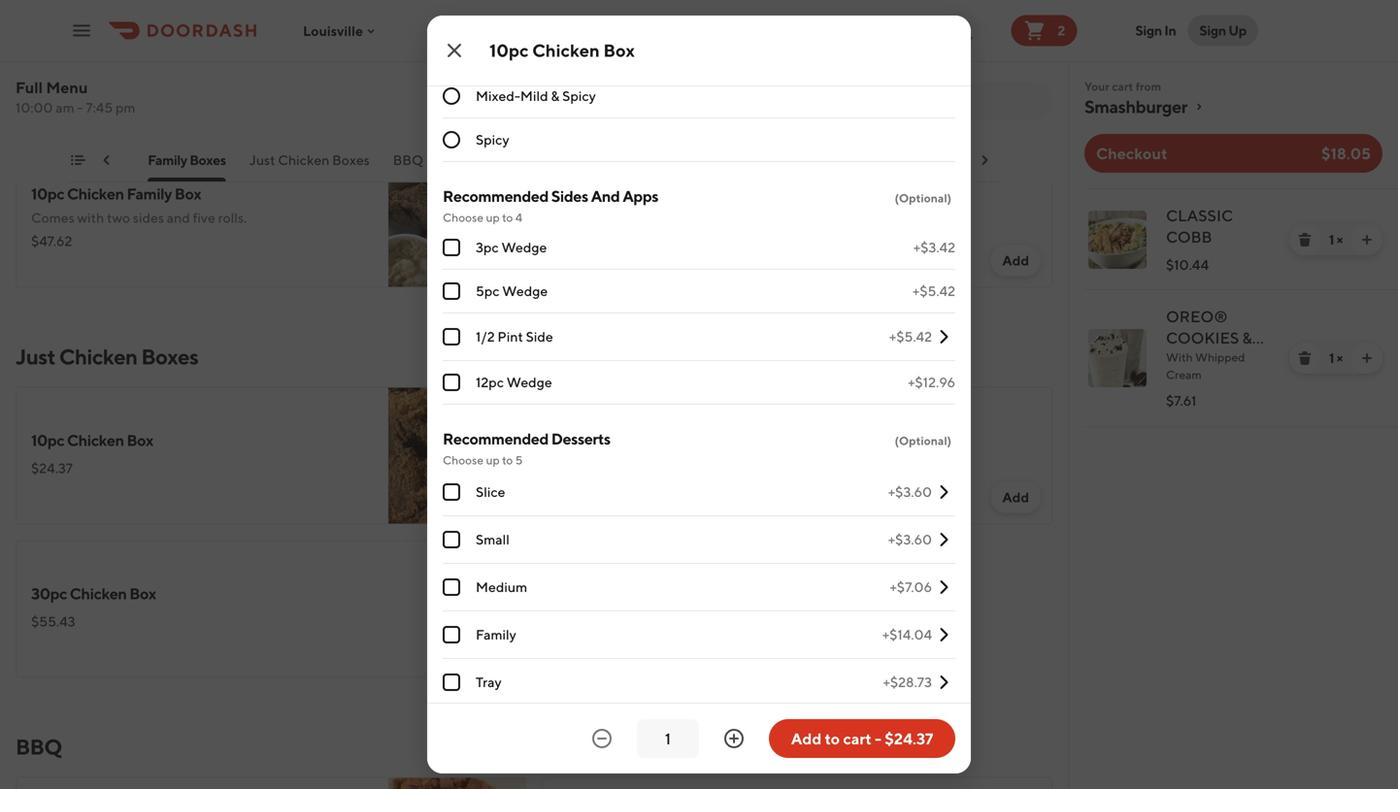 Task type: vqa. For each thing, say whether or not it's contained in the screenshot.
the bottom +$3.60
yes



Task type: describe. For each thing, give the bounding box(es) containing it.
10pc chicken box dialog
[[427, 0, 971, 774]]

slice
[[476, 484, 506, 500]]

select
[[443, 16, 476, 29]]

sign for sign in
[[1136, 22, 1162, 38]]

on
[[713, 699, 731, 717]]

Spicy radio
[[443, 131, 460, 149]]

your
[[734, 699, 765, 717]]

strips
[[501, 152, 537, 168]]

12pc
[[476, 374, 504, 390]]

tray
[[476, 674, 502, 690]]

1/2
[[476, 329, 495, 345]]

5pc
[[476, 283, 500, 299]]

dinner inside button
[[656, 152, 698, 168]]

two
[[107, 210, 130, 226]]

Item Search search field
[[773, 91, 1037, 113]]

smashburger
[[1085, 96, 1188, 117]]

dinner boxes
[[42, 152, 124, 168]]

0 vertical spatial just chicken boxes
[[249, 152, 370, 168]]

extra
[[761, 152, 794, 168]]

20pc chicken box
[[557, 431, 682, 450]]

five
[[193, 210, 215, 226]]

choose inside recommended sides and apps choose up to 4
[[443, 211, 484, 224]]

10pc chicken box inside dialog
[[489, 40, 635, 61]]

dinner inside button
[[42, 152, 84, 168]]

+$28.73
[[883, 674, 932, 690]]

$18.05
[[1322, 144, 1371, 163]]

boxes inside fish dinner boxes button
[[700, 152, 738, 168]]

recommended sides and apps group
[[443, 185, 956, 405]]

add inside button
[[791, 730, 822, 748]]

smashburger link
[[1085, 95, 1383, 118]]

full
[[16, 78, 43, 97]]

family up and in the left of the page
[[148, 152, 187, 168]]

+$3.42
[[914, 239, 956, 255]]

extra orders
[[761, 152, 840, 168]]

sign in
[[1136, 22, 1176, 38]]

1 for oreo® cookies & cream shake
[[1329, 350, 1334, 366]]

side inside button
[[863, 152, 890, 168]]

20pc for family boxes
[[557, 185, 593, 203]]

and
[[591, 187, 620, 205]]

oreo® cookies & cream shake
[[1166, 307, 1253, 390]]

boxes inside just chicken boxes button
[[332, 152, 370, 168]]

cookies
[[1166, 329, 1240, 347]]

classic
[[1166, 206, 1233, 225]]

comes
[[31, 210, 75, 226]]

2 button
[[1011, 15, 1077, 46]]

dinner boxes button
[[42, 151, 124, 182]]

close 10pc chicken box image
[[443, 39, 466, 62]]

decrease quantity by 1 image
[[590, 727, 614, 751]]

10pc chicken family box comes with two sides and five rolls. $47.62
[[31, 185, 247, 249]]

chicken inside dialog
[[532, 40, 600, 61]]

× for classic cobb
[[1337, 232, 1343, 248]]

sign for sign up
[[1200, 22, 1226, 38]]

chicken inside 10pc chicken family box comes with two sides and five rolls. $47.62
[[67, 185, 124, 203]]

+$3.60 for slice
[[888, 484, 932, 500]]

+$12.96
[[908, 374, 956, 390]]

scroll menu navigation left image
[[99, 152, 115, 168]]

meal
[[989, 152, 1020, 168]]

1 vertical spatial mild
[[520, 88, 548, 104]]

1 inside dialog
[[479, 16, 483, 29]]

scroll menu navigation right image
[[977, 152, 993, 168]]

20pc for just chicken boxes
[[557, 431, 593, 450]]

add one to cart image
[[1360, 351, 1375, 366]]

checkout
[[1096, 144, 1168, 163]]

wedge for 3pc wedge
[[502, 239, 547, 255]]

1 vertical spatial bbq
[[16, 735, 62, 760]]

× for oreo® cookies & cream shake
[[1337, 350, 1343, 366]]

kids
[[959, 152, 987, 168]]

shake
[[1166, 371, 1220, 390]]

recommended desserts choose up to 5
[[443, 430, 611, 467]]

1 vertical spatial 10pc chicken box
[[31, 431, 153, 450]]

box inside 10pc chicken family box comes with two sides and five rolls. $47.62
[[175, 185, 201, 203]]

mixed-mild & spicy
[[476, 88, 596, 104]]

louisville button
[[303, 23, 379, 39]]

10:00
[[16, 100, 53, 116]]

whipped
[[1195, 351, 1245, 364]]

cream
[[1166, 368, 1202, 382]]

oreo®
[[1166, 307, 1228, 326]]

Mild radio
[[443, 44, 460, 61]]

with whipped cream
[[1166, 351, 1245, 382]]

1/2 pint side
[[476, 329, 553, 345]]

20pc chicken family box
[[557, 185, 730, 203]]

side orders button
[[863, 151, 936, 182]]

0 vertical spatial $24.37
[[31, 460, 73, 476]]

recommended sides and apps choose up to 4
[[443, 187, 658, 224]]

sides
[[133, 210, 164, 226]]

sign up
[[1200, 22, 1247, 38]]

louisville
[[303, 23, 363, 39]]

0 horizontal spatial spicy
[[476, 132, 509, 148]]

3pc
[[476, 239, 499, 255]]

1 horizontal spatial spicy
[[562, 88, 596, 104]]

order
[[799, 699, 837, 717]]

Mixed-Mild & Spicy radio
[[443, 87, 460, 105]]

medium
[[476, 579, 527, 595]]

4
[[515, 211, 523, 224]]

kids meal button
[[959, 151, 1020, 182]]

sign up link
[[1188, 15, 1259, 46]]

1 vertical spatial just chicken boxes
[[16, 344, 198, 370]]

$0
[[605, 699, 625, 717]]

sign in link
[[1124, 11, 1188, 50]]

first
[[769, 699, 796, 717]]

family down fish dinner boxes button
[[656, 185, 701, 203]]

orders for extra orders
[[797, 152, 840, 168]]

sides
[[551, 187, 588, 205]]

to inside button
[[825, 730, 840, 748]]

delivery
[[628, 699, 684, 717]]

cream
[[1166, 350, 1225, 369]]

rib tip dinner image
[[388, 777, 526, 790]]

kids meal
[[959, 152, 1020, 168]]

apps
[[623, 187, 658, 205]]

desserts
[[551, 430, 611, 448]]

orders for side orders
[[893, 152, 936, 168]]

+$3.60 for small
[[888, 532, 932, 548]]

7:45
[[86, 100, 113, 116]]

$47.62
[[31, 233, 72, 249]]

just chicken boxes button
[[249, 151, 370, 182]]

increase quantity by 1 image
[[723, 727, 746, 751]]

fee
[[687, 699, 710, 717]]

add to cart - $24.37 button
[[769, 720, 956, 758]]

classic cobb
[[1166, 206, 1233, 246]]

boxes inside the dinner boxes button
[[87, 152, 124, 168]]

am
[[56, 100, 74, 116]]

full menu 10:00 am - 7:45 pm
[[16, 78, 135, 116]]

family inside 'recommended desserts' group
[[476, 627, 516, 643]]



Task type: locate. For each thing, give the bounding box(es) containing it.
1 vertical spatial $24.37
[[885, 730, 934, 748]]

to left 5
[[502, 454, 513, 467]]

dinner
[[42, 152, 84, 168], [656, 152, 698, 168]]

side inside group
[[526, 329, 553, 345]]

+$14.04
[[883, 627, 932, 643]]

0 vertical spatial just
[[249, 152, 275, 168]]

0 vertical spatial cart
[[1112, 80, 1134, 93]]

wedge right 5pc
[[502, 283, 548, 299]]

family inside 10pc chicken family box comes with two sides and five rolls. $47.62
[[127, 185, 172, 203]]

1 × left add one to cart image
[[1329, 350, 1343, 366]]

1 orders from the left
[[797, 152, 840, 168]]

2 choose from the top
[[443, 454, 484, 467]]

0 horizontal spatial 10pc chicken box
[[31, 431, 153, 450]]

0 vertical spatial &
[[551, 88, 560, 104]]

$55.43
[[31, 614, 75, 630]]

0 vertical spatial side
[[863, 152, 890, 168]]

10pc inside 10pc chicken family box comes with two sides and five rolls. $47.62
[[31, 185, 64, 203]]

extra orders button
[[761, 151, 840, 182]]

side
[[863, 152, 890, 168], [526, 329, 553, 345]]

1 horizontal spatial just
[[249, 152, 275, 168]]

- inside full menu 10:00 am - 7:45 pm
[[77, 100, 83, 116]]

0 vertical spatial wedge
[[502, 239, 547, 255]]

2
[[1058, 22, 1066, 38]]

2 up from the top
[[486, 454, 500, 467]]

×
[[1337, 232, 1343, 248], [1337, 350, 1343, 366]]

up left 4
[[486, 211, 500, 224]]

family up sides
[[127, 185, 172, 203]]

chicken
[[532, 40, 600, 61], [278, 152, 330, 168], [447, 152, 498, 168], [67, 185, 124, 203], [596, 185, 653, 203], [59, 344, 137, 370], [67, 431, 124, 450], [596, 431, 653, 450], [70, 585, 127, 603]]

× left add one to cart icon
[[1337, 232, 1343, 248]]

+$5.42 up +$12.96
[[889, 329, 932, 345]]

& right mixed-
[[551, 88, 560, 104]]

+$5.42 down +$3.42
[[913, 283, 956, 299]]

side orders
[[863, 152, 936, 168]]

$10.44
[[1166, 257, 1209, 273]]

your cart from
[[1085, 80, 1162, 93]]

menu
[[46, 78, 88, 97]]

family
[[16, 107, 78, 133], [148, 152, 187, 168], [127, 185, 172, 203], [656, 185, 701, 203], [476, 627, 516, 643]]

fish dinner boxes button
[[627, 151, 738, 182]]

choose inside 'recommended desserts choose up to 5'
[[443, 454, 484, 467]]

remove item from cart image
[[1297, 232, 1313, 248]]

up inside recommended sides and apps choose up to 4
[[486, 211, 500, 224]]

10pc
[[489, 40, 529, 61], [31, 185, 64, 203], [31, 431, 64, 450]]

0 vertical spatial (optional)
[[895, 191, 952, 205]]

1 vertical spatial to
[[502, 454, 513, 467]]

+$3.60
[[888, 484, 932, 500], [888, 532, 932, 548]]

0 vertical spatial ×
[[1337, 232, 1343, 248]]

1 right remove item from cart icon
[[1329, 350, 1334, 366]]

0 vertical spatial choose
[[443, 211, 484, 224]]

12pc wedge
[[476, 374, 552, 390]]

1 right remove item from cart image
[[1329, 232, 1334, 248]]

None checkbox
[[443, 239, 460, 256], [443, 283, 460, 300], [443, 328, 460, 346], [443, 374, 460, 391], [443, 626, 460, 644], [443, 239, 460, 256], [443, 283, 460, 300], [443, 328, 460, 346], [443, 374, 460, 391], [443, 626, 460, 644]]

1 1 × from the top
[[1329, 232, 1343, 248]]

1 horizontal spatial bbq
[[393, 152, 424, 168]]

2 vertical spatial 1
[[1329, 350, 1334, 366]]

1 horizontal spatial family boxes
[[148, 152, 226, 168]]

2 recommended from the top
[[443, 430, 549, 448]]

0 horizontal spatial just
[[16, 344, 55, 370]]

chicken strips button
[[447, 151, 537, 182]]

× left add one to cart image
[[1337, 350, 1343, 366]]

2 vertical spatial 10pc
[[31, 431, 64, 450]]

pint
[[498, 329, 523, 345]]

1 × for classic cobb
[[1329, 232, 1343, 248]]

& up whipped
[[1243, 329, 1253, 347]]

chicken strips
[[447, 152, 537, 168]]

& for cookies
[[1243, 329, 1253, 347]]

orders inside button
[[893, 152, 936, 168]]

1 vertical spatial (optional)
[[895, 434, 952, 448]]

0 vertical spatial 20pc
[[557, 185, 593, 203]]

boxes
[[81, 107, 139, 133], [87, 152, 124, 168], [190, 152, 226, 168], [332, 152, 370, 168], [700, 152, 738, 168], [141, 344, 198, 370]]

shrimp
[[560, 152, 604, 168]]

1 20pc from the top
[[557, 185, 593, 203]]

sign left up
[[1200, 22, 1226, 38]]

open menu image
[[70, 19, 93, 42]]

20pc
[[557, 185, 593, 203], [557, 431, 593, 450]]

0 vertical spatial bbq
[[393, 152, 424, 168]]

add one to cart image
[[1360, 232, 1375, 248]]

up left 5
[[486, 454, 500, 467]]

1 horizontal spatial orders
[[893, 152, 936, 168]]

2 +$3.60 from the top
[[888, 532, 932, 548]]

1 ×
[[1329, 232, 1343, 248], [1329, 350, 1343, 366]]

0 vertical spatial up
[[486, 211, 500, 224]]

0 vertical spatial 10pc chicken box
[[489, 40, 635, 61]]

10pc inside dialog
[[489, 40, 529, 61]]

1 horizontal spatial mild
[[520, 88, 548, 104]]

family boxes
[[16, 107, 139, 133], [148, 152, 226, 168]]

oreo® cookies & cream shake image
[[1089, 329, 1147, 387]]

select 1
[[443, 16, 483, 29]]

wedge right 12pc
[[507, 374, 552, 390]]

(optional) down +$12.96
[[895, 434, 952, 448]]

1 vertical spatial +$5.42
[[889, 329, 932, 345]]

& inside oreo® cookies & cream shake
[[1243, 329, 1253, 347]]

1 × from the top
[[1337, 232, 1343, 248]]

group
[[443, 0, 956, 162]]

2 20pc from the top
[[557, 431, 593, 450]]

mixed-
[[476, 88, 520, 104]]

1 × for oreo® cookies & cream shake
[[1329, 350, 1343, 366]]

+$7.06
[[890, 579, 932, 595]]

+$5.42
[[913, 283, 956, 299], [889, 329, 932, 345]]

1 horizontal spatial &
[[1243, 329, 1253, 347]]

2 × from the top
[[1337, 350, 1343, 366]]

Current quantity is 1 number field
[[649, 728, 688, 750]]

1 horizontal spatial $24.37
[[885, 730, 934, 748]]

0 horizontal spatial $24.37
[[31, 460, 73, 476]]

recommended
[[443, 187, 549, 205], [443, 430, 549, 448]]

to inside recommended sides and apps choose up to 4
[[502, 211, 513, 224]]

(optional) inside recommended sides and apps group
[[895, 191, 952, 205]]

spicy up shrimp
[[562, 88, 596, 104]]

& for mild
[[551, 88, 560, 104]]

0 horizontal spatial family boxes
[[16, 107, 139, 133]]

cart
[[1112, 80, 1134, 93], [843, 730, 872, 748]]

1 vertical spatial &
[[1243, 329, 1253, 347]]

1 vertical spatial 1
[[1329, 232, 1334, 248]]

box inside dialog
[[604, 40, 635, 61]]

1 vertical spatial choose
[[443, 454, 484, 467]]

0 horizontal spatial mild
[[476, 44, 504, 60]]

0 horizontal spatial bbq
[[16, 735, 62, 760]]

choose
[[443, 211, 484, 224], [443, 454, 484, 467]]

0 vertical spatial +$5.42
[[913, 283, 956, 299]]

1 vertical spatial 1 ×
[[1329, 350, 1343, 366]]

recommended down the chicken strips button
[[443, 187, 549, 205]]

1 (optional) from the top
[[895, 191, 952, 205]]

0 horizontal spatial orders
[[797, 152, 840, 168]]

to inside 'recommended desserts choose up to 5'
[[502, 454, 513, 467]]

1 choose from the top
[[443, 211, 484, 224]]

10pc chicken box
[[489, 40, 635, 61], [31, 431, 153, 450]]

0 horizontal spatial &
[[551, 88, 560, 104]]

orders right extra
[[797, 152, 840, 168]]

recommended inside recommended sides and apps choose up to 4
[[443, 187, 549, 205]]

3pc wedge
[[476, 239, 547, 255]]

sign left the in
[[1136, 22, 1162, 38]]

rolls.
[[218, 210, 247, 226]]

(optional) for recommended sides and apps
[[895, 191, 952, 205]]

1 vertical spatial just
[[16, 344, 55, 370]]

mild up strips
[[520, 88, 548, 104]]

with
[[77, 210, 104, 226]]

0 horizontal spatial dinner
[[42, 152, 84, 168]]

$24.37 inside button
[[885, 730, 934, 748]]

(optional) for recommended desserts
[[895, 434, 952, 448]]

with
[[1166, 351, 1193, 364]]

list containing classic cobb
[[1069, 188, 1398, 427]]

None checkbox
[[443, 484, 460, 501], [443, 531, 460, 549], [443, 579, 460, 596], [443, 674, 460, 691], [443, 484, 460, 501], [443, 531, 460, 549], [443, 579, 460, 596], [443, 674, 460, 691]]

add
[[476, 16, 503, 32], [476, 252, 503, 269], [1003, 252, 1029, 269], [476, 489, 503, 505], [1003, 489, 1029, 505], [476, 643, 503, 659], [791, 730, 822, 748]]

1 horizontal spatial side
[[863, 152, 890, 168]]

2 orders from the left
[[893, 152, 936, 168]]

shrimp button
[[560, 151, 604, 182]]

1 horizontal spatial -
[[875, 730, 882, 748]]

1 up from the top
[[486, 211, 500, 224]]

cart inside button
[[843, 730, 872, 748]]

fish
[[627, 152, 653, 168]]

0 horizontal spatial cart
[[843, 730, 872, 748]]

and
[[167, 210, 190, 226]]

& inside 10pc chicken box dialog
[[551, 88, 560, 104]]

sign
[[1136, 22, 1162, 38], [1200, 22, 1226, 38]]

dinner left scroll menu navigation left 'icon'
[[42, 152, 84, 168]]

family down medium
[[476, 627, 516, 643]]

list
[[1069, 188, 1398, 427]]

mild
[[476, 44, 504, 60], [520, 88, 548, 104]]

0 vertical spatial mild
[[476, 44, 504, 60]]

1 horizontal spatial just chicken boxes
[[249, 152, 370, 168]]

1
[[479, 16, 483, 29], [1329, 232, 1334, 248], [1329, 350, 1334, 366]]

0 vertical spatial spicy
[[562, 88, 596, 104]]

1 for classic cobb
[[1329, 232, 1334, 248]]

(optional) inside 'recommended desserts' group
[[895, 434, 952, 448]]

0 vertical spatial -
[[77, 100, 83, 116]]

family boxes down menu
[[16, 107, 139, 133]]

1 dinner from the left
[[42, 152, 84, 168]]

0 vertical spatial 10pc
[[489, 40, 529, 61]]

in
[[1165, 22, 1176, 38]]

0 vertical spatial to
[[502, 211, 513, 224]]

1 vertical spatial wedge
[[502, 283, 548, 299]]

1 vertical spatial family boxes
[[148, 152, 226, 168]]

orders inside 'button'
[[797, 152, 840, 168]]

group containing mild
[[443, 0, 956, 162]]

recommended for recommended desserts
[[443, 430, 549, 448]]

10pc chicken family box image
[[388, 150, 526, 288]]

recommended up 5
[[443, 430, 549, 448]]

- inside add to cart - $24.37 button
[[875, 730, 882, 748]]

1 horizontal spatial cart
[[1112, 80, 1134, 93]]

add button
[[465, 8, 515, 39], [465, 245, 515, 276], [991, 245, 1041, 276], [465, 482, 515, 513], [991, 482, 1041, 513], [465, 636, 515, 667]]

side right 'pint'
[[526, 329, 553, 345]]

1 × left add one to cart icon
[[1329, 232, 1343, 248]]

1 vertical spatial cart
[[843, 730, 872, 748]]

recommended for recommended sides and apps
[[443, 187, 549, 205]]

recommended inside 'recommended desserts choose up to 5'
[[443, 430, 549, 448]]

0 horizontal spatial side
[[526, 329, 553, 345]]

classic cobb image
[[1089, 211, 1147, 269]]

1 vertical spatial spicy
[[476, 132, 509, 148]]

2 vertical spatial wedge
[[507, 374, 552, 390]]

just
[[249, 152, 275, 168], [16, 344, 55, 370]]

2 1 × from the top
[[1329, 350, 1343, 366]]

just inside button
[[249, 152, 275, 168]]

0 vertical spatial family boxes
[[16, 107, 139, 133]]

choose up 3pc at the top of page
[[443, 211, 484, 224]]

pm
[[116, 100, 135, 116]]

from
[[1136, 80, 1162, 93]]

up
[[486, 211, 500, 224], [486, 454, 500, 467]]

1 vertical spatial side
[[526, 329, 553, 345]]

to left 4
[[502, 211, 513, 224]]

1 horizontal spatial dinner
[[656, 152, 698, 168]]

1 vertical spatial 20pc
[[557, 431, 593, 450]]

up inside 'recommended desserts choose up to 5'
[[486, 454, 500, 467]]

1 vertical spatial -
[[875, 730, 882, 748]]

1 vertical spatial +$3.60
[[888, 532, 932, 548]]

2 dinner from the left
[[656, 152, 698, 168]]

spicy up chicken strips
[[476, 132, 509, 148]]

30pc
[[31, 585, 67, 603]]

5
[[515, 454, 523, 467]]

wedge down 4
[[502, 239, 547, 255]]

1 vertical spatial 10pc
[[31, 185, 64, 203]]

1 horizontal spatial sign
[[1200, 22, 1226, 38]]

wedge for 5pc wedge
[[502, 283, 548, 299]]

1 vertical spatial up
[[486, 454, 500, 467]]

1 vertical spatial ×
[[1337, 350, 1343, 366]]

1 sign from the left
[[1136, 22, 1162, 38]]

1 +$3.60 from the top
[[888, 484, 932, 500]]

enjoy
[[561, 699, 601, 717]]

family boxes up and in the left of the page
[[148, 152, 226, 168]]

remove item from cart image
[[1297, 351, 1313, 366]]

family down full
[[16, 107, 78, 133]]

0 horizontal spatial sign
[[1136, 22, 1162, 38]]

bbq
[[393, 152, 424, 168], [16, 735, 62, 760]]

side down item search search box
[[863, 152, 890, 168]]

0 horizontal spatial -
[[77, 100, 83, 116]]

dinner right fish
[[656, 152, 698, 168]]

cobb
[[1166, 228, 1212, 246]]

0 vertical spatial recommended
[[443, 187, 549, 205]]

to down order
[[825, 730, 840, 748]]

1 vertical spatial recommended
[[443, 430, 549, 448]]

wedge
[[502, 239, 547, 255], [502, 283, 548, 299], [507, 374, 552, 390]]

small
[[476, 532, 510, 548]]

orders left kids at the top
[[893, 152, 936, 168]]

wedge for 12pc wedge
[[507, 374, 552, 390]]

just chicken boxes
[[249, 152, 370, 168], [16, 344, 198, 370]]

2 (optional) from the top
[[895, 434, 952, 448]]

choose up slice
[[443, 454, 484, 467]]

recommended desserts group
[[443, 428, 956, 707]]

2 vertical spatial to
[[825, 730, 840, 748]]

2 sign from the left
[[1200, 22, 1226, 38]]

0 vertical spatial 1
[[479, 16, 483, 29]]

30pc chicken box
[[31, 585, 156, 603]]

your
[[1085, 80, 1110, 93]]

1 recommended from the top
[[443, 187, 549, 205]]

add to cart - $24.37
[[791, 730, 934, 748]]

(optional) down the side orders button
[[895, 191, 952, 205]]

fish dinner boxes
[[627, 152, 738, 168]]

up
[[1229, 22, 1247, 38]]

1 right the select
[[479, 16, 483, 29]]

1 horizontal spatial 10pc chicken box
[[489, 40, 635, 61]]

mild right close 10pc chicken box "icon"
[[476, 44, 504, 60]]

0 vertical spatial 1 ×
[[1329, 232, 1343, 248]]

0 horizontal spatial just chicken boxes
[[16, 344, 198, 370]]

10pc chicken box image
[[388, 387, 526, 525]]

0 vertical spatial +$3.60
[[888, 484, 932, 500]]



